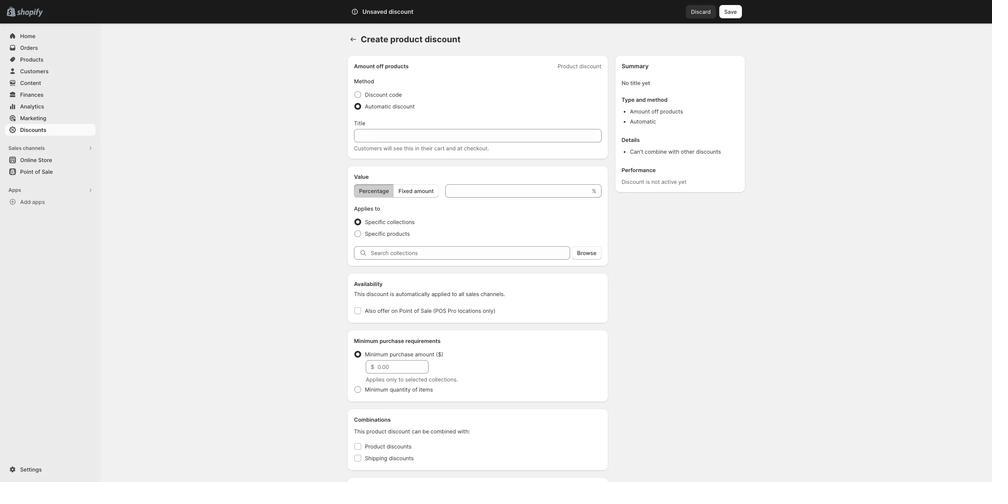 Task type: vqa. For each thing, say whether or not it's contained in the screenshot.
just in the dropdown button
no



Task type: describe. For each thing, give the bounding box(es) containing it.
$ text field
[[378, 360, 429, 374]]

applied
[[432, 291, 450, 297]]

automatic inside amount off products automatic
[[630, 118, 656, 125]]

with
[[668, 148, 679, 155]]

see
[[393, 145, 403, 152]]

2 vertical spatial products
[[387, 230, 410, 237]]

fixed amount button
[[394, 184, 439, 198]]

1 horizontal spatial point
[[399, 308, 412, 314]]

$
[[371, 364, 374, 370]]

purchase for amount
[[390, 351, 413, 358]]

to inside availability this discount is automatically applied to all sales channels.
[[452, 291, 457, 297]]

fixed amount
[[399, 188, 434, 194]]

collections.
[[429, 376, 458, 383]]

this
[[404, 145, 413, 152]]

collections
[[387, 219, 415, 225]]

products for amount off products automatic
[[660, 108, 683, 115]]

analytics
[[20, 103, 44, 110]]

off for amount off products
[[376, 63, 384, 70]]

content link
[[5, 77, 96, 89]]

product for product discounts
[[365, 443, 385, 450]]

online store
[[20, 157, 52, 163]]

checkout.
[[464, 145, 489, 152]]

discount for discount code
[[365, 91, 388, 98]]

specific for specific products
[[365, 230, 385, 237]]

be
[[422, 428, 429, 435]]

minimum purchase amount ($)
[[365, 351, 443, 358]]

amount inside fixed amount button
[[414, 188, 434, 194]]

sales channels
[[8, 145, 45, 151]]

can't combine with other discounts
[[630, 148, 721, 155]]

title
[[354, 120, 365, 127]]

finances
[[20, 91, 43, 98]]

percentage
[[359, 188, 389, 194]]

0 vertical spatial automatic
[[365, 103, 391, 110]]

availability this discount is automatically applied to all sales channels.
[[354, 281, 505, 297]]

add apps
[[20, 199, 45, 205]]

save button
[[719, 5, 742, 18]]

all
[[459, 291, 464, 297]]

no
[[622, 80, 629, 86]]

minimum for minimum purchase amount ($)
[[365, 351, 388, 358]]

product for create
[[390, 34, 423, 44]]

orders
[[20, 44, 38, 51]]

apps
[[32, 199, 45, 205]]

discount for discount is not active yet
[[622, 178, 644, 185]]

discount code
[[365, 91, 402, 98]]

availability
[[354, 281, 383, 287]]

2 this from the top
[[354, 428, 365, 435]]

discount inside availability this discount is automatically applied to all sales channels.
[[366, 291, 389, 297]]

fixed
[[399, 188, 413, 194]]

customers for customers
[[20, 68, 49, 75]]

search button
[[375, 5, 618, 18]]

minimum for minimum purchase requirements
[[354, 338, 378, 344]]

amount for amount off products automatic
[[630, 108, 650, 115]]

minimum for minimum quantity of items
[[365, 386, 388, 393]]

their
[[421, 145, 433, 152]]

amount off products
[[354, 63, 409, 70]]

customers for customers will see this in their cart and at checkout.
[[354, 145, 382, 152]]

products for amount off products
[[385, 63, 409, 70]]

% text field
[[445, 184, 590, 198]]

apps
[[8, 187, 21, 193]]

details
[[622, 137, 640, 143]]

add
[[20, 199, 31, 205]]

applies for applies to
[[354, 205, 373, 212]]

1 horizontal spatial to
[[398, 376, 404, 383]]

1 vertical spatial amount
[[415, 351, 434, 358]]

on
[[391, 308, 398, 314]]

discard button
[[686, 5, 716, 18]]

method
[[647, 96, 668, 103]]

channels
[[23, 145, 45, 151]]

amount off products automatic
[[630, 108, 683, 125]]

minimum quantity of items
[[365, 386, 433, 393]]

percentage button
[[354, 184, 394, 198]]

can
[[412, 428, 421, 435]]

point of sale button
[[0, 166, 101, 178]]

other
[[681, 148, 695, 155]]

1 horizontal spatial yet
[[678, 178, 686, 185]]

method
[[354, 78, 374, 85]]

this product discount can be combined with:
[[354, 428, 470, 435]]

save
[[724, 8, 737, 15]]

quantity
[[390, 386, 411, 393]]

home
[[20, 33, 35, 39]]

with:
[[458, 428, 470, 435]]

sales channels button
[[5, 142, 96, 154]]

type
[[622, 96, 635, 103]]

sale inside button
[[42, 168, 53, 175]]

sales
[[466, 291, 479, 297]]

at
[[457, 145, 462, 152]]

0 vertical spatial to
[[375, 205, 380, 212]]

also offer on point of sale (pos pro locations only)
[[365, 308, 495, 314]]

online
[[20, 157, 37, 163]]

browse button
[[572, 246, 601, 260]]

automatically
[[396, 291, 430, 297]]

0 vertical spatial and
[[636, 96, 646, 103]]

requirements
[[405, 338, 441, 344]]

1 vertical spatial sale
[[421, 308, 432, 314]]

unsaved
[[362, 8, 387, 15]]

customers link
[[5, 65, 96, 77]]

search
[[388, 8, 406, 15]]

shipping discounts
[[365, 455, 414, 462]]



Task type: locate. For each thing, give the bounding box(es) containing it.
of down the selected in the left of the page
[[412, 386, 417, 393]]

summary
[[622, 62, 649, 70]]

products
[[20, 56, 43, 63]]

product discounts
[[365, 443, 412, 450]]

and
[[636, 96, 646, 103], [446, 145, 456, 152]]

0 horizontal spatial yet
[[642, 80, 650, 86]]

discard
[[691, 8, 711, 15]]

0 horizontal spatial off
[[376, 63, 384, 70]]

automatic discount
[[365, 103, 415, 110]]

marketing
[[20, 115, 46, 121]]

only
[[386, 376, 397, 383]]

sale left (pos
[[421, 308, 432, 314]]

products link
[[5, 54, 96, 65]]

2 vertical spatial minimum
[[365, 386, 388, 393]]

analytics link
[[5, 101, 96, 112]]

only)
[[483, 308, 495, 314]]

discount
[[365, 91, 388, 98], [622, 178, 644, 185]]

content
[[20, 80, 41, 86]]

discount
[[389, 8, 413, 15], [425, 34, 461, 44], [579, 63, 601, 70], [393, 103, 415, 110], [366, 291, 389, 297], [388, 428, 410, 435]]

0 horizontal spatial to
[[375, 205, 380, 212]]

pro
[[448, 308, 456, 314]]

also
[[365, 308, 376, 314]]

amount down type and method
[[630, 108, 650, 115]]

selected
[[405, 376, 427, 383]]

0 vertical spatial product
[[390, 34, 423, 44]]

1 horizontal spatial is
[[646, 178, 650, 185]]

of inside button
[[35, 168, 40, 175]]

no title yet
[[622, 80, 650, 86]]

discounts down product discounts
[[389, 455, 414, 462]]

1 vertical spatial minimum
[[365, 351, 388, 358]]

1 vertical spatial to
[[452, 291, 457, 297]]

can't
[[630, 148, 643, 155]]

0 horizontal spatial discount
[[365, 91, 388, 98]]

discounts for shipping discounts
[[389, 455, 414, 462]]

yet
[[642, 80, 650, 86], [678, 178, 686, 185]]

purchase for requirements
[[380, 338, 404, 344]]

product for product discount
[[558, 63, 578, 70]]

0 vertical spatial off
[[376, 63, 384, 70]]

0 horizontal spatial point
[[20, 168, 33, 175]]

1 specific from the top
[[365, 219, 385, 225]]

off down the method
[[651, 108, 659, 115]]

apps button
[[5, 184, 96, 196]]

products down collections
[[387, 230, 410, 237]]

locations
[[458, 308, 481, 314]]

1 vertical spatial product
[[366, 428, 386, 435]]

point
[[20, 168, 33, 175], [399, 308, 412, 314]]

0 vertical spatial this
[[354, 291, 365, 297]]

products up code
[[385, 63, 409, 70]]

0 horizontal spatial customers
[[20, 68, 49, 75]]

applies only to selected collections.
[[366, 376, 458, 383]]

specific
[[365, 219, 385, 225], [365, 230, 385, 237]]

and left at
[[446, 145, 456, 152]]

settings link
[[5, 464, 96, 475]]

2 vertical spatial to
[[398, 376, 404, 383]]

discounts link
[[5, 124, 96, 136]]

shipping
[[365, 455, 387, 462]]

purchase up the minimum purchase amount ($) on the bottom of page
[[380, 338, 404, 344]]

1 horizontal spatial and
[[636, 96, 646, 103]]

applies down $
[[366, 376, 385, 383]]

specific down the specific collections
[[365, 230, 385, 237]]

items
[[419, 386, 433, 393]]

0 vertical spatial applies
[[354, 205, 373, 212]]

1 vertical spatial purchase
[[390, 351, 413, 358]]

amount inside amount off products automatic
[[630, 108, 650, 115]]

off down create
[[376, 63, 384, 70]]

point right on at the bottom left of the page
[[399, 308, 412, 314]]

(pos
[[433, 308, 446, 314]]

specific down applies to
[[365, 219, 385, 225]]

0 horizontal spatial and
[[446, 145, 456, 152]]

0 vertical spatial sale
[[42, 168, 53, 175]]

1 vertical spatial automatic
[[630, 118, 656, 125]]

amount down requirements
[[415, 351, 434, 358]]

is inside availability this discount is automatically applied to all sales channels.
[[390, 291, 394, 297]]

settings
[[20, 466, 42, 473]]

store
[[38, 157, 52, 163]]

1 vertical spatial of
[[414, 308, 419, 314]]

cart
[[434, 145, 445, 152]]

0 vertical spatial discounts
[[696, 148, 721, 155]]

0 vertical spatial products
[[385, 63, 409, 70]]

to
[[375, 205, 380, 212], [452, 291, 457, 297], [398, 376, 404, 383]]

discounts right other
[[696, 148, 721, 155]]

of down online store
[[35, 168, 40, 175]]

0 horizontal spatial product
[[365, 443, 385, 450]]

discount down performance on the right top of the page
[[622, 178, 644, 185]]

1 vertical spatial customers
[[354, 145, 382, 152]]

combine
[[645, 148, 667, 155]]

create
[[361, 34, 388, 44]]

discounts up shipping discounts
[[387, 443, 412, 450]]

1 horizontal spatial sale
[[421, 308, 432, 314]]

1 vertical spatial amount
[[630, 108, 650, 115]]

Search collections text field
[[371, 246, 570, 260]]

0 horizontal spatial is
[[390, 291, 394, 297]]

0 vertical spatial purchase
[[380, 338, 404, 344]]

0 vertical spatial discount
[[365, 91, 388, 98]]

title
[[630, 80, 641, 86]]

this
[[354, 291, 365, 297], [354, 428, 365, 435]]

point inside button
[[20, 168, 33, 175]]

1 vertical spatial discount
[[622, 178, 644, 185]]

applies for applies only to selected collections.
[[366, 376, 385, 383]]

0 vertical spatial point
[[20, 168, 33, 175]]

1 vertical spatial specific
[[365, 230, 385, 237]]

product down "search"
[[390, 34, 423, 44]]

sales
[[8, 145, 22, 151]]

discounts for product discounts
[[387, 443, 412, 450]]

will
[[383, 145, 392, 152]]

combinations
[[354, 416, 391, 423]]

to left all
[[452, 291, 457, 297]]

in
[[415, 145, 419, 152]]

discount is not active yet
[[622, 178, 686, 185]]

customers will see this in their cart and at checkout.
[[354, 145, 489, 152]]

1 vertical spatial discounts
[[387, 443, 412, 450]]

home link
[[5, 30, 96, 42]]

0 horizontal spatial amount
[[354, 63, 375, 70]]

0 vertical spatial customers
[[20, 68, 49, 75]]

type and method
[[622, 96, 668, 103]]

active
[[661, 178, 677, 185]]

0 vertical spatial of
[[35, 168, 40, 175]]

1 vertical spatial off
[[651, 108, 659, 115]]

marketing link
[[5, 112, 96, 124]]

%
[[592, 188, 596, 194]]

to down 'percentage' button
[[375, 205, 380, 212]]

orders link
[[5, 42, 96, 54]]

1 horizontal spatial product
[[390, 34, 423, 44]]

products down the method
[[660, 108, 683, 115]]

customers left will
[[354, 145, 382, 152]]

discounts
[[20, 127, 46, 133]]

amount
[[354, 63, 375, 70], [630, 108, 650, 115]]

amount for amount off products
[[354, 63, 375, 70]]

off for amount off products automatic
[[651, 108, 659, 115]]

1 this from the top
[[354, 291, 365, 297]]

1 horizontal spatial automatic
[[630, 118, 656, 125]]

is left not
[[646, 178, 650, 185]]

this down combinations
[[354, 428, 365, 435]]

sale down store
[[42, 168, 53, 175]]

2 horizontal spatial to
[[452, 291, 457, 297]]

0 vertical spatial product
[[558, 63, 578, 70]]

specific for specific collections
[[365, 219, 385, 225]]

1 horizontal spatial discount
[[622, 178, 644, 185]]

automatic down type and method
[[630, 118, 656, 125]]

create product discount
[[361, 34, 461, 44]]

1 horizontal spatial amount
[[630, 108, 650, 115]]

applies to
[[354, 205, 380, 212]]

specific collections
[[365, 219, 415, 225]]

is up on at the bottom left of the page
[[390, 291, 394, 297]]

1 vertical spatial is
[[390, 291, 394, 297]]

1 horizontal spatial product
[[558, 63, 578, 70]]

0 vertical spatial specific
[[365, 219, 385, 225]]

amount right the fixed at the left of the page
[[414, 188, 434, 194]]

2 vertical spatial discounts
[[389, 455, 414, 462]]

applies down 'percentage' button
[[354, 205, 373, 212]]

0 vertical spatial amount
[[414, 188, 434, 194]]

0 vertical spatial yet
[[642, 80, 650, 86]]

minimum purchase requirements
[[354, 338, 441, 344]]

sale
[[42, 168, 53, 175], [421, 308, 432, 314]]

of down automatically at the bottom of page
[[414, 308, 419, 314]]

Title text field
[[354, 129, 601, 142]]

code
[[389, 91, 402, 98]]

0 vertical spatial is
[[646, 178, 650, 185]]

1 vertical spatial and
[[446, 145, 456, 152]]

unsaved discount
[[362, 8, 413, 15]]

minimum
[[354, 338, 378, 344], [365, 351, 388, 358], [365, 386, 388, 393]]

yet right title
[[642, 80, 650, 86]]

1 vertical spatial this
[[354, 428, 365, 435]]

value
[[354, 173, 369, 180]]

off inside amount off products automatic
[[651, 108, 659, 115]]

1 horizontal spatial off
[[651, 108, 659, 115]]

of
[[35, 168, 40, 175], [414, 308, 419, 314], [412, 386, 417, 393]]

performance
[[622, 167, 656, 173]]

amount up method
[[354, 63, 375, 70]]

1 vertical spatial point
[[399, 308, 412, 314]]

point down online
[[20, 168, 33, 175]]

product for this
[[366, 428, 386, 435]]

products
[[385, 63, 409, 70], [660, 108, 683, 115], [387, 230, 410, 237]]

online store link
[[5, 154, 96, 166]]

purchase up $ text box
[[390, 351, 413, 358]]

to right only
[[398, 376, 404, 383]]

0 horizontal spatial product
[[366, 428, 386, 435]]

1 vertical spatial yet
[[678, 178, 686, 185]]

0 horizontal spatial sale
[[42, 168, 53, 175]]

1 vertical spatial product
[[365, 443, 385, 450]]

yet right active
[[678, 178, 686, 185]]

1 vertical spatial applies
[[366, 376, 385, 383]]

2 specific from the top
[[365, 230, 385, 237]]

1 horizontal spatial customers
[[354, 145, 382, 152]]

shopify image
[[17, 9, 43, 17]]

specific products
[[365, 230, 410, 237]]

browse
[[577, 250, 596, 256]]

product discount
[[558, 63, 601, 70]]

and right type on the top of page
[[636, 96, 646, 103]]

0 horizontal spatial automatic
[[365, 103, 391, 110]]

automatic down discount code
[[365, 103, 391, 110]]

off
[[376, 63, 384, 70], [651, 108, 659, 115]]

customers down products
[[20, 68, 49, 75]]

channels.
[[481, 291, 505, 297]]

($)
[[436, 351, 443, 358]]

discount up automatic discount
[[365, 91, 388, 98]]

products inside amount off products automatic
[[660, 108, 683, 115]]

2 vertical spatial of
[[412, 386, 417, 393]]

this down availability
[[354, 291, 365, 297]]

product down combinations
[[366, 428, 386, 435]]

this inside availability this discount is automatically applied to all sales channels.
[[354, 291, 365, 297]]

1 vertical spatial products
[[660, 108, 683, 115]]

offer
[[377, 308, 390, 314]]

0 vertical spatial amount
[[354, 63, 375, 70]]

0 vertical spatial minimum
[[354, 338, 378, 344]]

point of sale link
[[5, 166, 96, 178]]



